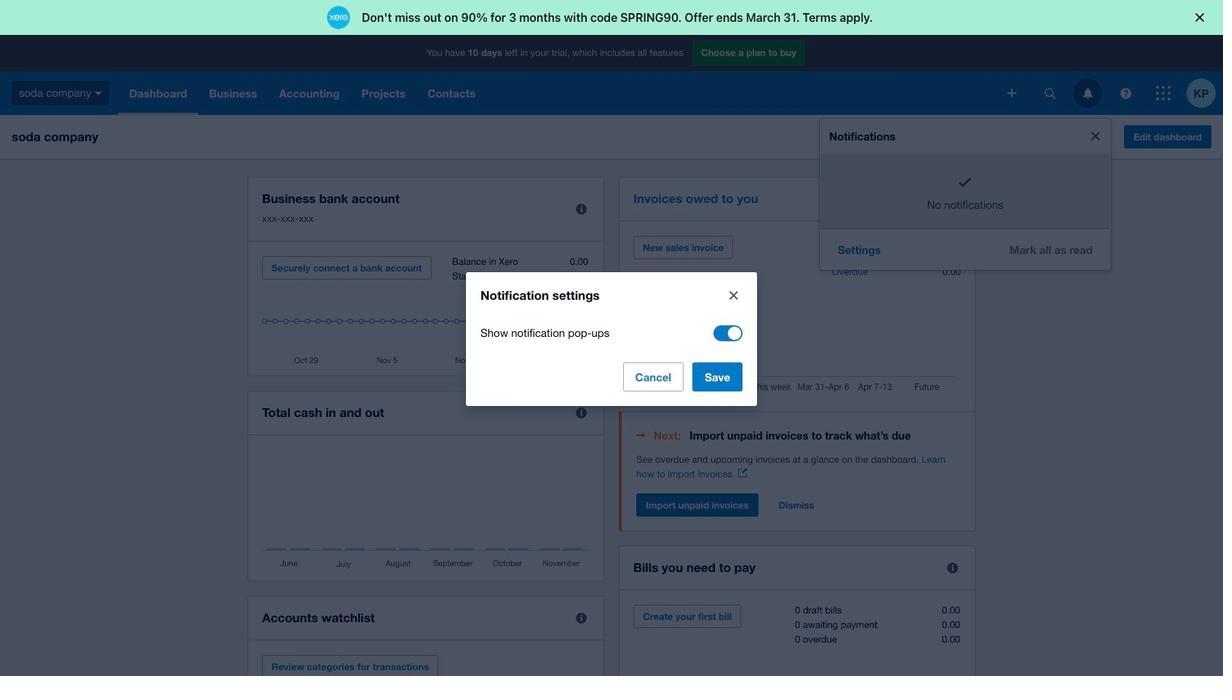 Task type: vqa. For each thing, say whether or not it's contained in the screenshot.
Draft 0
no



Task type: describe. For each thing, give the bounding box(es) containing it.
empty state widget for the total cash in and out feature, displaying a column graph summarising bank transaction data as total money in versus total money out across all connected bank accounts, enabling a visual comparison of the two amounts. image
[[262, 450, 590, 570]]

0 vertical spatial dialog
[[0, 0, 1224, 35]]

opens in a new tab image
[[739, 469, 747, 478]]

0 horizontal spatial svg image
[[95, 92, 102, 95]]

1 horizontal spatial svg image
[[1157, 86, 1171, 101]]

1 vertical spatial dialog
[[466, 272, 758, 406]]



Task type: locate. For each thing, give the bounding box(es) containing it.
banner
[[0, 0, 1224, 677]]

dialog
[[0, 0, 1224, 35], [466, 272, 758, 406]]

empty state bank feed widget with a tooltip explaining the feature. includes a 'securely connect a bank account' button and a data-less flat line graph marking four weekly dates, indicating future account balance tracking. image
[[262, 256, 590, 365]]

svg image
[[1045, 88, 1056, 99], [1084, 88, 1093, 99], [1121, 88, 1132, 99], [1008, 89, 1017, 98]]

empty state of the bills widget with a 'create your first bill' button and an unpopulated column graph. image
[[634, 605, 962, 677]]

group
[[820, 119, 1112, 270]]

heading
[[637, 427, 962, 444]]

panel body document
[[637, 453, 962, 482], [637, 453, 962, 482]]

svg image
[[1157, 86, 1171, 101], [95, 92, 102, 95]]



